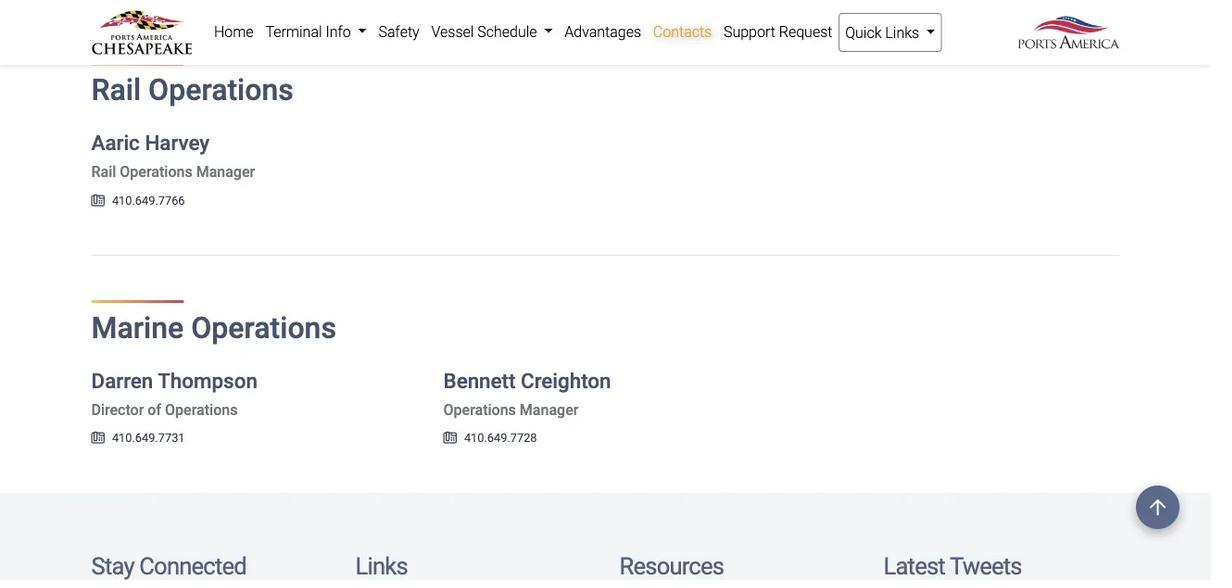 Task type: describe. For each thing, give the bounding box(es) containing it.
request
[[780, 23, 833, 40]]

manager inside bennett creighton operations manager
[[520, 401, 579, 419]]

home
[[214, 23, 254, 40]]

safety link
[[373, 13, 426, 50]]

manager inside 'aaric harvey rail operations manager'
[[196, 163, 255, 181]]

vessel
[[432, 23, 474, 40]]

phone office image
[[91, 194, 105, 206]]

operations inside 'aaric harvey rail operations manager'
[[120, 163, 193, 181]]

marine operations
[[91, 311, 336, 346]]

terminal info link
[[260, 13, 373, 50]]

vessel schedule
[[432, 23, 541, 40]]

director
[[91, 401, 144, 419]]

operations down home link on the top of page
[[148, 73, 294, 108]]

go to top image
[[1137, 486, 1180, 529]]

operations inside darren thompson director of operations
[[165, 401, 238, 419]]

terminal
[[266, 23, 322, 40]]

quick
[[846, 24, 882, 41]]

darren
[[91, 369, 153, 393]]

darren thompson director of operations
[[91, 369, 258, 419]]

410.649.7728 link
[[444, 431, 537, 445]]

operations up "thompson"
[[191, 311, 336, 346]]

marine
[[91, 311, 184, 346]]

contacts
[[654, 23, 712, 40]]

aaric harvey rail operations manager
[[91, 131, 255, 181]]

contacts link
[[648, 13, 718, 50]]



Task type: vqa. For each thing, say whether or not it's contained in the screenshot.
a
no



Task type: locate. For each thing, give the bounding box(es) containing it.
phone office image left 410.649.7728
[[444, 432, 457, 444]]

1 vertical spatial manager
[[520, 401, 579, 419]]

phone office image for bennett creighton
[[444, 432, 457, 444]]

rail operations
[[91, 73, 294, 108]]

operations inside bennett creighton operations manager
[[444, 401, 516, 419]]

1 phone office image from the left
[[91, 432, 105, 444]]

0 vertical spatial manager
[[196, 163, 255, 181]]

0 horizontal spatial manager
[[196, 163, 255, 181]]

410.649.7766 link
[[91, 193, 185, 207]]

schedule
[[478, 23, 537, 40]]

rail up the "aaric"
[[91, 73, 141, 108]]

harvey
[[145, 131, 210, 155]]

operations down "thompson"
[[165, 401, 238, 419]]

410.649.7731 link
[[91, 431, 185, 445]]

aaric
[[91, 131, 140, 155]]

home link
[[208, 13, 260, 50]]

advantages
[[565, 23, 642, 40]]

links
[[886, 24, 920, 41]]

safety
[[379, 23, 420, 40]]

advantages link
[[559, 13, 648, 50]]

bennett
[[444, 369, 516, 393]]

phone office image inside 410.649.7728 link
[[444, 432, 457, 444]]

terminal info
[[266, 23, 355, 40]]

manager
[[196, 163, 255, 181], [520, 401, 579, 419]]

phone office image for darren thompson
[[91, 432, 105, 444]]

2 phone office image from the left
[[444, 432, 457, 444]]

of
[[148, 401, 161, 419]]

phone office image inside 410.649.7731 link
[[91, 432, 105, 444]]

rail up phone office image
[[91, 163, 116, 181]]

rail
[[91, 73, 141, 108], [91, 163, 116, 181]]

operations up 410.649.7766
[[120, 163, 193, 181]]

quick links link
[[839, 13, 942, 52]]

vessel schedule link
[[426, 13, 559, 50]]

support request link
[[718, 13, 839, 50]]

manager down creighton
[[520, 401, 579, 419]]

2 rail from the top
[[91, 163, 116, 181]]

manager down the harvey
[[196, 163, 255, 181]]

0 horizontal spatial phone office image
[[91, 432, 105, 444]]

support request
[[724, 23, 833, 40]]

phone office image
[[91, 432, 105, 444], [444, 432, 457, 444]]

info
[[326, 23, 351, 40]]

410.649.7731
[[112, 431, 185, 445]]

thompson
[[158, 369, 258, 393]]

1 horizontal spatial phone office image
[[444, 432, 457, 444]]

0 vertical spatial rail
[[91, 73, 141, 108]]

rail inside 'aaric harvey rail operations manager'
[[91, 163, 116, 181]]

1 vertical spatial rail
[[91, 163, 116, 181]]

support
[[724, 23, 776, 40]]

operations down bennett
[[444, 401, 516, 419]]

1 horizontal spatial manager
[[520, 401, 579, 419]]

bennett creighton operations manager
[[444, 369, 612, 419]]

410.649.7766
[[112, 193, 185, 207]]

phone office image down 'director'
[[91, 432, 105, 444]]

410.649.7728
[[464, 431, 537, 445]]

1 rail from the top
[[91, 73, 141, 108]]

creighton
[[521, 369, 612, 393]]

quick links
[[846, 24, 923, 41]]

operations
[[148, 73, 294, 108], [120, 163, 193, 181], [191, 311, 336, 346], [165, 401, 238, 419], [444, 401, 516, 419]]



